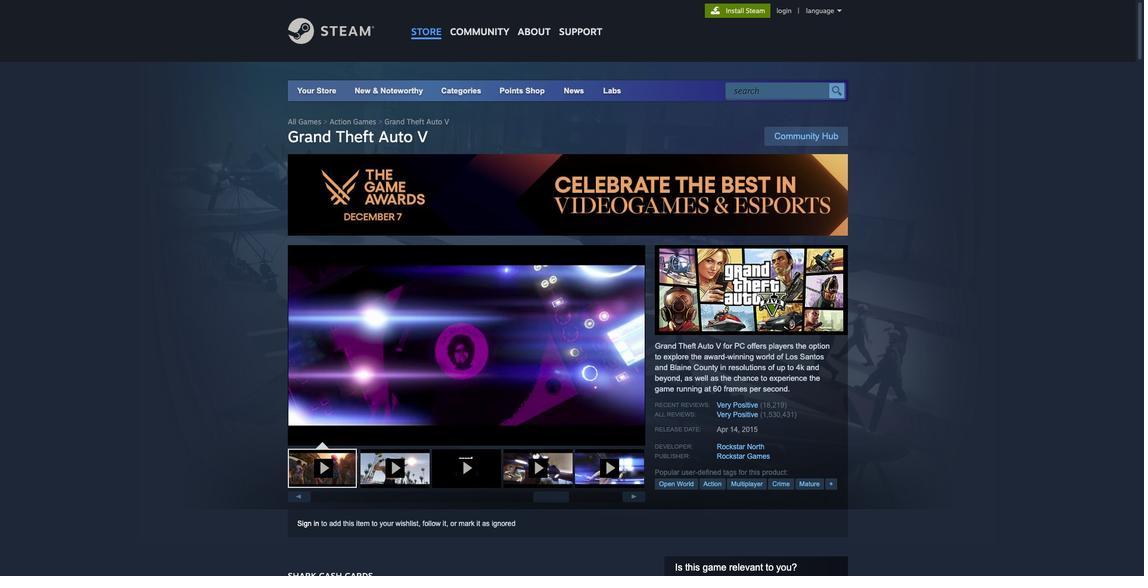 Task type: describe. For each thing, give the bounding box(es) containing it.
mature
[[799, 481, 820, 488]]

news
[[564, 86, 584, 95]]

1 and from the left
[[655, 363, 668, 372]]

1 horizontal spatial as
[[685, 374, 693, 383]]

release date:
[[655, 426, 701, 433]]

running
[[676, 385, 702, 394]]

for for this
[[739, 469, 747, 477]]

v for grand theft auto v
[[417, 127, 428, 146]]

release
[[655, 426, 682, 433]]

north
[[747, 443, 765, 451]]

open world link
[[655, 479, 698, 490]]

community hub link
[[765, 127, 848, 146]]

sign
[[297, 520, 312, 528]]

resolutions
[[728, 363, 766, 372]]

to left add
[[321, 520, 327, 528]]

games for rockstar
[[747, 453, 770, 461]]

community
[[450, 26, 509, 38]]

pc
[[734, 342, 745, 351]]

games for all
[[298, 117, 321, 126]]

date:
[[684, 426, 701, 433]]

community
[[774, 131, 820, 141]]

categories link
[[441, 86, 481, 95]]

|
[[798, 7, 799, 15]]

open
[[659, 481, 675, 488]]

login
[[777, 7, 792, 15]]

rockstar for rockstar games
[[717, 453, 745, 461]]

to left 4k at the right
[[787, 363, 794, 372]]

ignored
[[492, 520, 516, 528]]

all games link
[[288, 117, 321, 126]]

very positive (1,530,431)
[[717, 411, 797, 419]]

about link
[[514, 0, 555, 41]]

your store link
[[297, 86, 336, 95]]

world
[[756, 353, 775, 362]]

sign in link
[[297, 520, 319, 528]]

reviews: for very positive (18,219)
[[681, 402, 710, 409]]

for for pc
[[723, 342, 732, 351]]

support
[[559, 26, 602, 38]]

wishlist,
[[396, 520, 421, 528]]

publisher:
[[655, 453, 690, 460]]

+
[[829, 481, 833, 488]]

auto for grand theft auto v for pc offers players the option to explore the award-winning world of los santos and blaine county in resolutions of up to 4k and beyond, as well as the chance to experience the game running at 60 frames per second.
[[698, 342, 714, 351]]

to left explore
[[655, 353, 661, 362]]

login link
[[774, 7, 794, 15]]

all for all games > action games > grand theft auto v
[[288, 117, 296, 126]]

second.
[[763, 385, 790, 394]]

well
[[695, 374, 708, 383]]

2 horizontal spatial as
[[710, 374, 719, 383]]

community hub
[[774, 131, 838, 141]]

rockstar north link
[[717, 443, 765, 451]]

action link
[[699, 479, 726, 490]]

v for grand theft auto v for pc offers players the option to explore the award-winning world of los santos and blaine county in resolutions of up to 4k and beyond, as well as the chance to experience the game running at 60 frames per second.
[[716, 342, 721, 351]]

&
[[373, 86, 378, 95]]

relevant
[[729, 563, 763, 573]]

grand for grand theft auto v for pc offers players the option to explore the award-winning world of los santos and blaine county in resolutions of up to 4k and beyond, as well as the chance to experience the game running at 60 frames per second.
[[655, 342, 676, 351]]

you?
[[776, 563, 797, 573]]

install
[[726, 7, 744, 15]]

your
[[380, 520, 394, 528]]

popular
[[655, 469, 680, 477]]

steam
[[746, 7, 765, 15]]

0 horizontal spatial this
[[343, 520, 354, 528]]

all reviews:
[[655, 412, 696, 418]]

grand for grand theft auto v
[[288, 127, 331, 146]]

or
[[450, 520, 457, 528]]

very for very positive (18,219)
[[717, 401, 731, 410]]

experience
[[769, 374, 807, 383]]

grand theft auto v
[[288, 127, 428, 146]]

reviews: for very positive (1,530,431)
[[667, 412, 696, 418]]

santos
[[800, 353, 824, 362]]

the down santos
[[809, 374, 820, 383]]

2 vertical spatial this
[[685, 563, 700, 573]]

to left you?
[[766, 563, 774, 573]]

new
[[355, 86, 371, 95]]

user-
[[681, 469, 698, 477]]

0 vertical spatial this
[[749, 469, 760, 477]]

0 horizontal spatial in
[[314, 520, 319, 528]]

1 horizontal spatial games
[[353, 117, 376, 126]]

1 horizontal spatial game
[[703, 563, 727, 573]]

grand theft auto v for pc offers players the option to explore the award-winning world of los santos and blaine county in resolutions of up to 4k and beyond, as well as the chance to experience the game running at 60 frames per second.
[[655, 342, 830, 394]]

recent
[[655, 402, 679, 409]]

link to the steam homepage image
[[288, 18, 393, 44]]

explore
[[663, 353, 689, 362]]

1 horizontal spatial grand
[[385, 117, 405, 126]]

install steam link
[[705, 4, 771, 18]]

store link
[[407, 0, 446, 43]]

global menu navigation
[[407, 0, 607, 43]]

mature link
[[795, 479, 824, 490]]

labs
[[603, 86, 621, 95]]

apr
[[717, 426, 728, 434]]

at
[[704, 385, 711, 394]]

very positive (18,219)
[[717, 401, 787, 410]]

0 vertical spatial theft
[[407, 117, 424, 126]]

chance
[[734, 374, 759, 383]]

categories
[[441, 86, 481, 95]]



Task type: vqa. For each thing, say whether or not it's contained in the screenshot.
'Steam Deck' link on the bottom of the page
no



Task type: locate. For each thing, give the bounding box(es) containing it.
v down grand theft auto v link
[[417, 127, 428, 146]]

it
[[477, 520, 480, 528]]

0 vertical spatial game
[[655, 385, 674, 394]]

up
[[777, 363, 785, 372]]

popular user-defined tags for this product:
[[655, 469, 788, 477]]

follow
[[423, 520, 441, 528]]

1 vertical spatial rockstar
[[717, 453, 745, 461]]

1 horizontal spatial in
[[720, 363, 726, 372]]

rockstar for rockstar north
[[717, 443, 745, 451]]

positive up very positive (1,530,431)
[[733, 401, 758, 410]]

in down award-
[[720, 363, 726, 372]]

0 horizontal spatial v
[[417, 127, 428, 146]]

game left the relevant
[[703, 563, 727, 573]]

1 vertical spatial all
[[655, 412, 665, 418]]

positive for (18,219)
[[733, 401, 758, 410]]

action games link
[[330, 117, 376, 126]]

theft for grand theft auto v
[[336, 127, 374, 146]]

2 horizontal spatial v
[[716, 342, 721, 351]]

2 horizontal spatial auto
[[698, 342, 714, 351]]

2 rockstar from the top
[[717, 453, 745, 461]]

1 very from the top
[[717, 401, 731, 410]]

auto inside "grand theft auto v for pc offers players the option to explore the award-winning world of los santos and blaine county in resolutions of up to 4k and beyond, as well as the chance to experience the game running at 60 frames per second."
[[698, 342, 714, 351]]

0 horizontal spatial as
[[482, 520, 490, 528]]

0 vertical spatial rockstar
[[717, 443, 745, 451]]

points shop link
[[490, 80, 554, 101]]

hub
[[822, 131, 838, 141]]

(18,219)
[[760, 401, 787, 410]]

games up grand theft auto v
[[353, 117, 376, 126]]

2 vertical spatial grand
[[655, 342, 676, 351]]

(1,530,431)
[[760, 411, 797, 419]]

1 horizontal spatial for
[[739, 469, 747, 477]]

the up county at the bottom right
[[691, 353, 702, 362]]

1 positive from the top
[[733, 401, 758, 410]]

award-
[[704, 353, 728, 362]]

None search field
[[725, 82, 846, 100]]

community link
[[446, 0, 514, 43]]

account menu navigation
[[705, 4, 848, 18]]

to right item
[[372, 520, 378, 528]]

v down the categories link
[[444, 117, 449, 126]]

to up per
[[761, 374, 767, 383]]

apr 14, 2015
[[717, 426, 758, 434]]

2 vertical spatial theft
[[678, 342, 696, 351]]

the up los
[[796, 342, 807, 351]]

1 vertical spatial very
[[717, 411, 731, 419]]

sign in to add this item to your wishlist, follow it, or mark it as ignored
[[297, 520, 516, 528]]

mark
[[459, 520, 475, 528]]

points
[[500, 86, 523, 95]]

per
[[750, 385, 761, 394]]

game
[[655, 385, 674, 394], [703, 563, 727, 573]]

of
[[777, 353, 783, 362], [768, 363, 775, 372]]

grand down new & noteworthy link
[[385, 117, 405, 126]]

2 vertical spatial v
[[716, 342, 721, 351]]

auto down categories
[[426, 117, 442, 126]]

reviews: down running
[[681, 402, 710, 409]]

1 vertical spatial reviews:
[[667, 412, 696, 418]]

1 horizontal spatial theft
[[407, 117, 424, 126]]

world
[[677, 481, 694, 488]]

reviews: down recent reviews:
[[667, 412, 696, 418]]

as right 'it' in the bottom of the page
[[482, 520, 490, 528]]

0 horizontal spatial game
[[655, 385, 674, 394]]

this right add
[[343, 520, 354, 528]]

1 vertical spatial of
[[768, 363, 775, 372]]

1 vertical spatial v
[[417, 127, 428, 146]]

as up 60
[[710, 374, 719, 383]]

very for very positive (1,530,431)
[[717, 411, 731, 419]]

all for all reviews:
[[655, 412, 665, 418]]

rockstar down rockstar north
[[717, 453, 745, 461]]

auto up award-
[[698, 342, 714, 351]]

grand theft auto v link
[[385, 117, 449, 126]]

this
[[749, 469, 760, 477], [343, 520, 354, 528], [685, 563, 700, 573]]

in
[[720, 363, 726, 372], [314, 520, 319, 528]]

county
[[694, 363, 718, 372]]

theft down noteworthy
[[407, 117, 424, 126]]

search search field
[[734, 83, 826, 99]]

add
[[329, 520, 341, 528]]

2 horizontal spatial theft
[[678, 342, 696, 351]]

0 horizontal spatial action
[[330, 117, 351, 126]]

2 vertical spatial auto
[[698, 342, 714, 351]]

0 vertical spatial all
[[288, 117, 296, 126]]

> up grand theft auto v
[[378, 117, 382, 126]]

0 horizontal spatial and
[[655, 363, 668, 372]]

0 horizontal spatial games
[[298, 117, 321, 126]]

store
[[317, 86, 336, 95]]

1 horizontal spatial all
[[655, 412, 665, 418]]

winning
[[728, 353, 754, 362]]

0 vertical spatial in
[[720, 363, 726, 372]]

install steam
[[726, 7, 765, 15]]

auto down grand theft auto v link
[[378, 127, 413, 146]]

v inside "grand theft auto v for pc offers players the option to explore the award-winning world of los santos and blaine county in resolutions of up to 4k and beyond, as well as the chance to experience the game running at 60 frames per second."
[[716, 342, 721, 351]]

frames
[[724, 385, 747, 394]]

14,
[[730, 426, 740, 434]]

all games > action games > grand theft auto v
[[288, 117, 449, 126]]

1 horizontal spatial v
[[444, 117, 449, 126]]

it,
[[443, 520, 448, 528]]

recent reviews:
[[655, 402, 710, 409]]

los
[[785, 353, 798, 362]]

0 vertical spatial action
[[330, 117, 351, 126]]

grand inside "grand theft auto v for pc offers players the option to explore the award-winning world of los santos and blaine county in resolutions of up to 4k and beyond, as well as the chance to experience the game running at 60 frames per second."
[[655, 342, 676, 351]]

tags
[[723, 469, 737, 477]]

login | language
[[777, 7, 834, 15]]

your store
[[297, 86, 336, 95]]

0 vertical spatial auto
[[426, 117, 442, 126]]

0 vertical spatial grand
[[385, 117, 405, 126]]

0 vertical spatial very
[[717, 401, 731, 410]]

0 vertical spatial for
[[723, 342, 732, 351]]

your
[[297, 86, 314, 95]]

0 vertical spatial positive
[[733, 401, 758, 410]]

grand down 'all games' link at the top
[[288, 127, 331, 146]]

1 vertical spatial this
[[343, 520, 354, 528]]

2 and from the left
[[806, 363, 819, 372]]

theft for grand theft auto v for pc offers players the option to explore the award-winning world of los santos and blaine county in resolutions of up to 4k and beyond, as well as the chance to experience the game running at 60 frames per second.
[[678, 342, 696, 351]]

60
[[713, 385, 722, 394]]

1 vertical spatial in
[[314, 520, 319, 528]]

points shop
[[500, 86, 545, 95]]

crime
[[772, 481, 790, 488]]

1 horizontal spatial of
[[777, 353, 783, 362]]

1 vertical spatial positive
[[733, 411, 758, 419]]

crime link
[[768, 479, 794, 490]]

is
[[675, 563, 683, 573]]

2 positive from the top
[[733, 411, 758, 419]]

very up 'apr'
[[717, 411, 731, 419]]

1 horizontal spatial and
[[806, 363, 819, 372]]

0 horizontal spatial all
[[288, 117, 296, 126]]

0 vertical spatial reviews:
[[681, 402, 710, 409]]

the up 60
[[721, 374, 732, 383]]

1 vertical spatial theft
[[336, 127, 374, 146]]

multiplayer
[[731, 481, 763, 488]]

positive down very positive (18,219)
[[733, 411, 758, 419]]

game inside "grand theft auto v for pc offers players the option to explore the award-winning world of los santos and blaine county in resolutions of up to 4k and beyond, as well as the chance to experience the game running at 60 frames per second."
[[655, 385, 674, 394]]

rockstar up rockstar games
[[717, 443, 745, 451]]

1 horizontal spatial >
[[378, 117, 382, 126]]

in right sign
[[314, 520, 319, 528]]

theft up explore
[[678, 342, 696, 351]]

theft down the action games link at the left top of the page
[[336, 127, 374, 146]]

this up the multiplayer
[[749, 469, 760, 477]]

rockstar north
[[717, 443, 765, 451]]

0 vertical spatial v
[[444, 117, 449, 126]]

games
[[298, 117, 321, 126], [353, 117, 376, 126], [747, 453, 770, 461]]

> right 'all games' link at the top
[[323, 117, 328, 126]]

and down santos
[[806, 363, 819, 372]]

auto for grand theft auto v
[[378, 127, 413, 146]]

of up up
[[777, 353, 783, 362]]

grand up explore
[[655, 342, 676, 351]]

1 vertical spatial grand
[[288, 127, 331, 146]]

1 horizontal spatial this
[[685, 563, 700, 573]]

defined
[[698, 469, 721, 477]]

0 horizontal spatial theft
[[336, 127, 374, 146]]

theft inside "grand theft auto v for pc offers players the option to explore the award-winning world of los santos and blaine county in resolutions of up to 4k and beyond, as well as the chance to experience the game running at 60 frames per second."
[[678, 342, 696, 351]]

1 rockstar from the top
[[717, 443, 745, 451]]

games down your
[[298, 117, 321, 126]]

rockstar games
[[717, 453, 770, 461]]

2 horizontal spatial games
[[747, 453, 770, 461]]

2 horizontal spatial this
[[749, 469, 760, 477]]

4k
[[796, 363, 804, 372]]

as up running
[[685, 374, 693, 383]]

is this game relevant to you?
[[675, 563, 797, 573]]

open world
[[659, 481, 694, 488]]

very down 60
[[717, 401, 731, 410]]

and up beyond,
[[655, 363, 668, 372]]

1 horizontal spatial auto
[[426, 117, 442, 126]]

action down the defined
[[703, 481, 722, 488]]

0 horizontal spatial >
[[323, 117, 328, 126]]

action up grand theft auto v
[[330, 117, 351, 126]]

in inside "grand theft auto v for pc offers players the option to explore the award-winning world of los santos and blaine county in resolutions of up to 4k and beyond, as well as the chance to experience the game running at 60 frames per second."
[[720, 363, 726, 372]]

multiplayer link
[[727, 479, 767, 490]]

1 vertical spatial for
[[739, 469, 747, 477]]

2 > from the left
[[378, 117, 382, 126]]

about
[[518, 26, 551, 38]]

for left the pc
[[723, 342, 732, 351]]

game down beyond,
[[655, 385, 674, 394]]

1 vertical spatial action
[[703, 481, 722, 488]]

developer:
[[655, 444, 693, 450]]

option
[[809, 342, 830, 351]]

for up the multiplayer
[[739, 469, 747, 477]]

v up award-
[[716, 342, 721, 351]]

offers
[[747, 342, 767, 351]]

0 vertical spatial of
[[777, 353, 783, 362]]

rockstar games link
[[717, 453, 770, 461]]

2 very from the top
[[717, 411, 731, 419]]

positive
[[733, 401, 758, 410], [733, 411, 758, 419]]

1 vertical spatial game
[[703, 563, 727, 573]]

>
[[323, 117, 328, 126], [378, 117, 382, 126]]

support link
[[555, 0, 607, 41]]

games down north
[[747, 453, 770, 461]]

all
[[288, 117, 296, 126], [655, 412, 665, 418]]

item
[[356, 520, 370, 528]]

very
[[717, 401, 731, 410], [717, 411, 731, 419]]

of left up
[[768, 363, 775, 372]]

0 horizontal spatial auto
[[378, 127, 413, 146]]

0 horizontal spatial grand
[[288, 127, 331, 146]]

0 horizontal spatial of
[[768, 363, 775, 372]]

store
[[411, 26, 442, 38]]

action
[[330, 117, 351, 126], [703, 481, 722, 488]]

0 horizontal spatial for
[[723, 342, 732, 351]]

2 horizontal spatial grand
[[655, 342, 676, 351]]

blaine
[[670, 363, 691, 372]]

new & noteworthy
[[355, 86, 423, 95]]

to
[[655, 353, 661, 362], [787, 363, 794, 372], [761, 374, 767, 383], [321, 520, 327, 528], [372, 520, 378, 528], [766, 563, 774, 573]]

this right is
[[685, 563, 700, 573]]

1 horizontal spatial action
[[703, 481, 722, 488]]

positive for (1,530,431)
[[733, 411, 758, 419]]

labs link
[[594, 80, 631, 101]]

1 > from the left
[[323, 117, 328, 126]]

grand
[[385, 117, 405, 126], [288, 127, 331, 146], [655, 342, 676, 351]]

1 vertical spatial auto
[[378, 127, 413, 146]]

for inside "grand theft auto v for pc offers players the option to explore the award-winning world of los santos and blaine county in resolutions of up to 4k and beyond, as well as the chance to experience the game running at 60 frames per second."
[[723, 342, 732, 351]]



